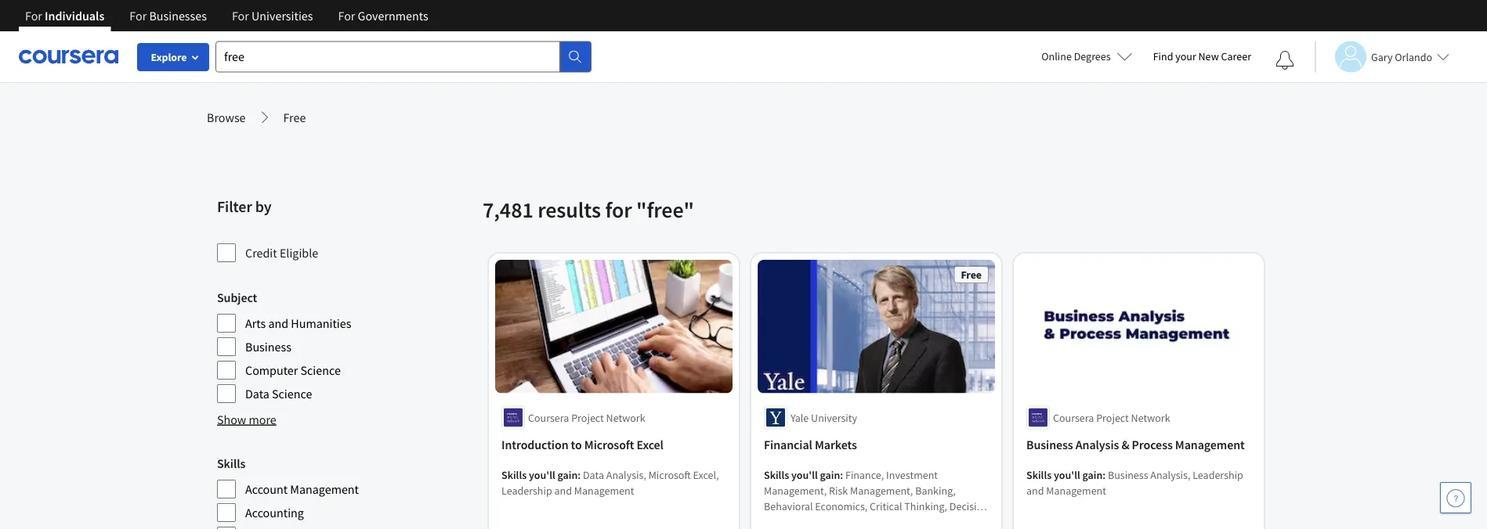 Task type: locate. For each thing, give the bounding box(es) containing it.
microsoft for analysis,
[[649, 468, 691, 482]]

&
[[1122, 438, 1130, 453]]

1 horizontal spatial gain
[[820, 468, 840, 482]]

business inside business analysis, leadership and management
[[1108, 468, 1148, 482]]

management down the introduction to microsoft excel link
[[574, 484, 634, 498]]

analysis, down process
[[1151, 468, 1191, 482]]

0 horizontal spatial gain
[[558, 468, 578, 482]]

filter
[[217, 197, 252, 217]]

2 project from the left
[[1096, 411, 1129, 425]]

analysis, for process
[[1151, 468, 1191, 482]]

science down humanities
[[301, 363, 341, 379]]

1 horizontal spatial coursera
[[1053, 411, 1094, 425]]

coursera
[[528, 411, 569, 425], [1053, 411, 1094, 425]]

for for businesses
[[130, 8, 147, 24]]

coursera project network up &
[[1053, 411, 1170, 425]]

risk
[[829, 484, 848, 498]]

None search field
[[216, 41, 592, 72]]

financial markets link
[[764, 436, 989, 455]]

to
[[571, 438, 582, 453]]

0 horizontal spatial analysis,
[[606, 468, 646, 482]]

3 gain from the left
[[1083, 468, 1103, 482]]

0 horizontal spatial :
[[578, 468, 581, 482]]

0 horizontal spatial coursera project network
[[528, 411, 645, 425]]

coursera up analysis
[[1053, 411, 1094, 425]]

:
[[578, 468, 581, 482], [840, 468, 843, 482], [1103, 468, 1106, 482]]

2 you'll from the left
[[792, 468, 818, 482]]

2 gain from the left
[[820, 468, 840, 482]]

microsoft right to
[[584, 438, 634, 453]]

2 horizontal spatial skills you'll gain :
[[1027, 468, 1108, 482]]

0 horizontal spatial coursera
[[528, 411, 569, 425]]

management down analysis
[[1046, 484, 1106, 498]]

universities
[[252, 8, 313, 24]]

0 vertical spatial business
[[245, 339, 291, 355]]

for left 'universities'
[[232, 8, 249, 24]]

1 for from the left
[[25, 8, 42, 24]]

introduction to microsoft excel link
[[502, 436, 726, 455]]

management, up behavioral
[[764, 484, 827, 498]]

2 vertical spatial business
[[1108, 468, 1148, 482]]

management, up critical in the bottom of the page
[[850, 484, 913, 498]]

skills you'll gain : down analysis
[[1027, 468, 1108, 482]]

you'll for business
[[1054, 468, 1080, 482]]

economics,
[[815, 500, 868, 514]]

for left governments
[[338, 8, 355, 24]]

for for universities
[[232, 8, 249, 24]]

: down to
[[578, 468, 581, 482]]

2 analysis, from the left
[[1151, 468, 1191, 482]]

1 network from the left
[[606, 411, 645, 425]]

businesses
[[149, 8, 207, 24]]

gain up risk
[[820, 468, 840, 482]]

3 for from the left
[[232, 8, 249, 24]]

you'll down the introduction
[[529, 468, 555, 482]]

0 vertical spatial data
[[245, 386, 269, 402]]

free
[[283, 110, 306, 125], [961, 268, 982, 282]]

: for markets
[[840, 468, 843, 482]]

1 horizontal spatial project
[[1096, 411, 1129, 425]]

1 project from the left
[[571, 411, 604, 425]]

for businesses
[[130, 8, 207, 24]]

skills you'll gain : down financial markets
[[764, 468, 846, 482]]

network for excel
[[606, 411, 645, 425]]

coursera for business
[[1053, 411, 1094, 425]]

microsoft down excel
[[649, 468, 691, 482]]

0 horizontal spatial skills you'll gain :
[[502, 468, 583, 482]]

0 vertical spatial leadership
[[1193, 468, 1244, 482]]

2 for from the left
[[130, 8, 147, 24]]

network up the introduction to microsoft excel link
[[606, 411, 645, 425]]

0 horizontal spatial project
[[571, 411, 604, 425]]

1 skills you'll gain : from the left
[[502, 468, 583, 482]]

: for to
[[578, 468, 581, 482]]

analysis,
[[606, 468, 646, 482], [1151, 468, 1191, 482]]

1 analysis, from the left
[[606, 468, 646, 482]]

: up risk
[[840, 468, 843, 482]]

browse
[[207, 110, 246, 125]]

1 horizontal spatial business
[[1027, 438, 1073, 453]]

data down introduction to microsoft excel
[[583, 468, 604, 482]]

: for analysis
[[1103, 468, 1106, 482]]

science down computer science
[[272, 386, 312, 402]]

coursera project network up introduction to microsoft excel
[[528, 411, 645, 425]]

0 vertical spatial science
[[301, 363, 341, 379]]

3 : from the left
[[1103, 468, 1106, 482]]

1 you'll from the left
[[529, 468, 555, 482]]

online
[[1042, 49, 1072, 63]]

investment
[[886, 468, 938, 482]]

project up introduction to microsoft excel
[[571, 411, 604, 425]]

1 horizontal spatial leadership
[[1193, 468, 1244, 482]]

0 horizontal spatial free
[[283, 110, 306, 125]]

management,
[[764, 484, 827, 498], [850, 484, 913, 498]]

for individuals
[[25, 8, 104, 24]]

0 horizontal spatial and
[[268, 316, 288, 331]]

microsoft
[[584, 438, 634, 453], [649, 468, 691, 482]]

coursera project network
[[528, 411, 645, 425], [1053, 411, 1170, 425]]

0 horizontal spatial microsoft
[[584, 438, 634, 453]]

network for process
[[1131, 411, 1170, 425]]

arts and humanities
[[245, 316, 351, 331]]

2 horizontal spatial :
[[1103, 468, 1106, 482]]

1 horizontal spatial analysis,
[[1151, 468, 1191, 482]]

1 horizontal spatial management,
[[850, 484, 913, 498]]

2 network from the left
[[1131, 411, 1170, 425]]

2 : from the left
[[840, 468, 843, 482]]

1 vertical spatial science
[[272, 386, 312, 402]]

2 horizontal spatial and
[[1027, 484, 1044, 498]]

business
[[245, 339, 291, 355], [1027, 438, 1073, 453], [1108, 468, 1148, 482]]

1 horizontal spatial and
[[554, 484, 572, 498]]

management inside data analysis, microsoft excel, leadership and management
[[574, 484, 634, 498]]

analysis, inside data analysis, microsoft excel, leadership and management
[[606, 468, 646, 482]]

coursera up the introduction
[[528, 411, 569, 425]]

2 coursera from the left
[[1053, 411, 1094, 425]]

1 vertical spatial data
[[583, 468, 604, 482]]

gain down analysis
[[1083, 468, 1103, 482]]

1 gain from the left
[[558, 468, 578, 482]]

1 horizontal spatial you'll
[[792, 468, 818, 482]]

degrees
[[1074, 49, 1111, 63]]

coursera project network for to
[[528, 411, 645, 425]]

network up process
[[1131, 411, 1170, 425]]

1 horizontal spatial free
[[961, 268, 982, 282]]

analysis, down the introduction to microsoft excel link
[[606, 468, 646, 482]]

skills you'll gain : for introduction
[[502, 468, 583, 482]]

finance, investment management, risk management, banking, behavioral economics, critical thinking, decision making, innovation, regulations 
[[764, 468, 989, 530]]

0 horizontal spatial business
[[245, 339, 291, 355]]

1 vertical spatial business
[[1027, 438, 1073, 453]]

for left businesses
[[130, 8, 147, 24]]

project
[[571, 411, 604, 425], [1096, 411, 1129, 425]]

1 : from the left
[[578, 468, 581, 482]]

process
[[1132, 438, 1173, 453]]

you'll down financial markets
[[792, 468, 818, 482]]

for for governments
[[338, 8, 355, 24]]

1 horizontal spatial coursera project network
[[1053, 411, 1170, 425]]

business left analysis
[[1027, 438, 1073, 453]]

skills you'll gain : down the introduction
[[502, 468, 583, 482]]

yale
[[791, 411, 809, 425]]

data inside data analysis, microsoft excel, leadership and management
[[583, 468, 604, 482]]

and inside subject group
[[268, 316, 288, 331]]

management
[[1175, 438, 1245, 453], [290, 482, 359, 498], [574, 484, 634, 498], [1046, 484, 1106, 498]]

data
[[245, 386, 269, 402], [583, 468, 604, 482]]

for left individuals
[[25, 8, 42, 24]]

business up computer
[[245, 339, 291, 355]]

2 coursera project network from the left
[[1053, 411, 1170, 425]]

show more
[[217, 412, 276, 428]]

project for analysis
[[1096, 411, 1129, 425]]

coursera image
[[19, 44, 118, 69]]

business for business
[[245, 339, 291, 355]]

0 horizontal spatial management,
[[764, 484, 827, 498]]

business analysis, leadership and management
[[1027, 468, 1244, 498]]

subject group
[[217, 288, 473, 404]]

critical
[[870, 500, 902, 514]]

2 skills you'll gain : from the left
[[764, 468, 846, 482]]

1 vertical spatial leadership
[[502, 484, 552, 498]]

1 horizontal spatial :
[[840, 468, 843, 482]]

0 horizontal spatial leadership
[[502, 484, 552, 498]]

1 horizontal spatial data
[[583, 468, 604, 482]]

and
[[268, 316, 288, 331], [554, 484, 572, 498], [1027, 484, 1044, 498]]

leadership
[[1193, 468, 1244, 482], [502, 484, 552, 498]]

1 vertical spatial microsoft
[[649, 468, 691, 482]]

science for data science
[[272, 386, 312, 402]]

filter by
[[217, 197, 272, 217]]

microsoft inside data analysis, microsoft excel, leadership and management
[[649, 468, 691, 482]]

1 coursera from the left
[[528, 411, 569, 425]]

gary
[[1371, 50, 1393, 64]]

data inside subject group
[[245, 386, 269, 402]]

2 horizontal spatial gain
[[1083, 468, 1103, 482]]

2 horizontal spatial you'll
[[1054, 468, 1080, 482]]

management up accounting
[[290, 482, 359, 498]]

explore button
[[137, 43, 209, 71]]

business inside subject group
[[245, 339, 291, 355]]

2 horizontal spatial business
[[1108, 468, 1148, 482]]

you'll
[[529, 468, 555, 482], [792, 468, 818, 482], [1054, 468, 1080, 482]]

1 management, from the left
[[764, 484, 827, 498]]

skills you'll gain : for financial
[[764, 468, 846, 482]]

1 horizontal spatial network
[[1131, 411, 1170, 425]]

for
[[25, 8, 42, 24], [130, 8, 147, 24], [232, 8, 249, 24], [338, 8, 355, 24]]

management right process
[[1175, 438, 1245, 453]]

accounting
[[245, 505, 304, 521]]

career
[[1221, 49, 1251, 63]]

What do you want to learn? text field
[[216, 41, 560, 72]]

4 for from the left
[[338, 8, 355, 24]]

you'll down analysis
[[1054, 468, 1080, 482]]

show more button
[[217, 411, 276, 429]]

project up &
[[1096, 411, 1129, 425]]

you'll for introduction
[[529, 468, 555, 482]]

science
[[301, 363, 341, 379], [272, 386, 312, 402]]

0 horizontal spatial you'll
[[529, 468, 555, 482]]

business down &
[[1108, 468, 1148, 482]]

skills you'll gain :
[[502, 468, 583, 482], [764, 468, 846, 482], [1027, 468, 1108, 482]]

0 horizontal spatial network
[[606, 411, 645, 425]]

behavioral
[[764, 500, 813, 514]]

account management
[[245, 482, 359, 498]]

: down analysis
[[1103, 468, 1106, 482]]

project for to
[[571, 411, 604, 425]]

3 skills you'll gain : from the left
[[1027, 468, 1108, 482]]

2 management, from the left
[[850, 484, 913, 498]]

data up more
[[245, 386, 269, 402]]

skills for introduction to microsoft excel
[[502, 468, 527, 482]]

gain for analysis
[[1083, 468, 1103, 482]]

computer
[[245, 363, 298, 379]]

3 you'll from the left
[[1054, 468, 1080, 482]]

1 coursera project network from the left
[[528, 411, 645, 425]]

gain down to
[[558, 468, 578, 482]]

network
[[606, 411, 645, 425], [1131, 411, 1170, 425]]

and inside data analysis, microsoft excel, leadership and management
[[554, 484, 572, 498]]

analysis, inside business analysis, leadership and management
[[1151, 468, 1191, 482]]

humanities
[[291, 316, 351, 331]]

1 horizontal spatial skills you'll gain :
[[764, 468, 846, 482]]

0 vertical spatial microsoft
[[584, 438, 634, 453]]

7,481
[[483, 196, 533, 224]]

1 horizontal spatial microsoft
[[649, 468, 691, 482]]

for universities
[[232, 8, 313, 24]]

gary orlando button
[[1315, 41, 1450, 72]]

gain
[[558, 468, 578, 482], [820, 468, 840, 482], [1083, 468, 1103, 482]]

decision
[[950, 500, 989, 514]]

0 horizontal spatial data
[[245, 386, 269, 402]]



Task type: describe. For each thing, give the bounding box(es) containing it.
for
[[605, 196, 632, 224]]

leadership inside data analysis, microsoft excel, leadership and management
[[502, 484, 552, 498]]

management inside 'business analysis & process management' link
[[1175, 438, 1245, 453]]

subject
[[217, 290, 257, 306]]

credit
[[245, 245, 277, 261]]

your
[[1176, 49, 1196, 63]]

show
[[217, 412, 246, 428]]

gain for to
[[558, 468, 578, 482]]

business for business analysis, leadership and management
[[1108, 468, 1148, 482]]

business analysis & process management link
[[1027, 436, 1251, 455]]

find
[[1153, 49, 1173, 63]]

university
[[811, 411, 857, 425]]

skills inside group
[[217, 456, 245, 472]]

management inside business analysis, leadership and management
[[1046, 484, 1106, 498]]

show notifications image
[[1276, 51, 1295, 70]]

arts
[[245, 316, 266, 331]]

credit eligible
[[245, 245, 318, 261]]

skills group
[[217, 455, 473, 530]]

financial markets
[[764, 438, 857, 453]]

analysis, for excel
[[606, 468, 646, 482]]

computer science
[[245, 363, 341, 379]]

"free"
[[636, 196, 694, 224]]

you'll for financial
[[792, 468, 818, 482]]

business for business analysis & process management
[[1027, 438, 1073, 453]]

0 vertical spatial free
[[283, 110, 306, 125]]

management inside skills group
[[290, 482, 359, 498]]

coursera project network for analysis
[[1053, 411, 1170, 425]]

7,481 results for "free"
[[483, 196, 694, 224]]

making,
[[764, 515, 800, 529]]

gary orlando
[[1371, 50, 1433, 64]]

find your new career link
[[1145, 47, 1259, 67]]

regulations
[[857, 515, 911, 529]]

account
[[245, 482, 288, 498]]

online degrees
[[1042, 49, 1111, 63]]

banking,
[[915, 484, 956, 498]]

science for computer science
[[301, 363, 341, 379]]

thinking,
[[905, 500, 947, 514]]

innovation,
[[802, 515, 854, 529]]

1 vertical spatial free
[[961, 268, 982, 282]]

more
[[249, 412, 276, 428]]

skills for business analysis & process management
[[1027, 468, 1052, 482]]

coursera for introduction
[[528, 411, 569, 425]]

by
[[255, 197, 272, 217]]

finance,
[[846, 468, 884, 482]]

governments
[[358, 8, 428, 24]]

analysis
[[1076, 438, 1119, 453]]

for for individuals
[[25, 8, 42, 24]]

business analysis & process management
[[1027, 438, 1245, 453]]

skills you'll gain : for business
[[1027, 468, 1108, 482]]

markets
[[815, 438, 857, 453]]

excel,
[[693, 468, 719, 482]]

results
[[538, 196, 601, 224]]

individuals
[[45, 8, 104, 24]]

financial
[[764, 438, 812, 453]]

data science
[[245, 386, 312, 402]]

online degrees button
[[1029, 39, 1145, 74]]

introduction
[[502, 438, 569, 453]]

data analysis, microsoft excel, leadership and management
[[502, 468, 719, 498]]

new
[[1199, 49, 1219, 63]]

for governments
[[338, 8, 428, 24]]

help center image
[[1447, 489, 1465, 508]]

banner navigation
[[13, 0, 441, 31]]

explore
[[151, 50, 187, 64]]

yale university
[[791, 411, 857, 425]]

leadership inside business analysis, leadership and management
[[1193, 468, 1244, 482]]

and inside business analysis, leadership and management
[[1027, 484, 1044, 498]]

microsoft for to
[[584, 438, 634, 453]]

eligible
[[280, 245, 318, 261]]

browse link
[[207, 108, 246, 127]]

gain for markets
[[820, 468, 840, 482]]

data for analysis,
[[583, 468, 604, 482]]

find your new career
[[1153, 49, 1251, 63]]

orlando
[[1395, 50, 1433, 64]]

excel
[[637, 438, 664, 453]]

skills for financial markets
[[764, 468, 789, 482]]

data for science
[[245, 386, 269, 402]]

introduction to microsoft excel
[[502, 438, 664, 453]]



Task type: vqa. For each thing, say whether or not it's contained in the screenshot.
Universities
yes



